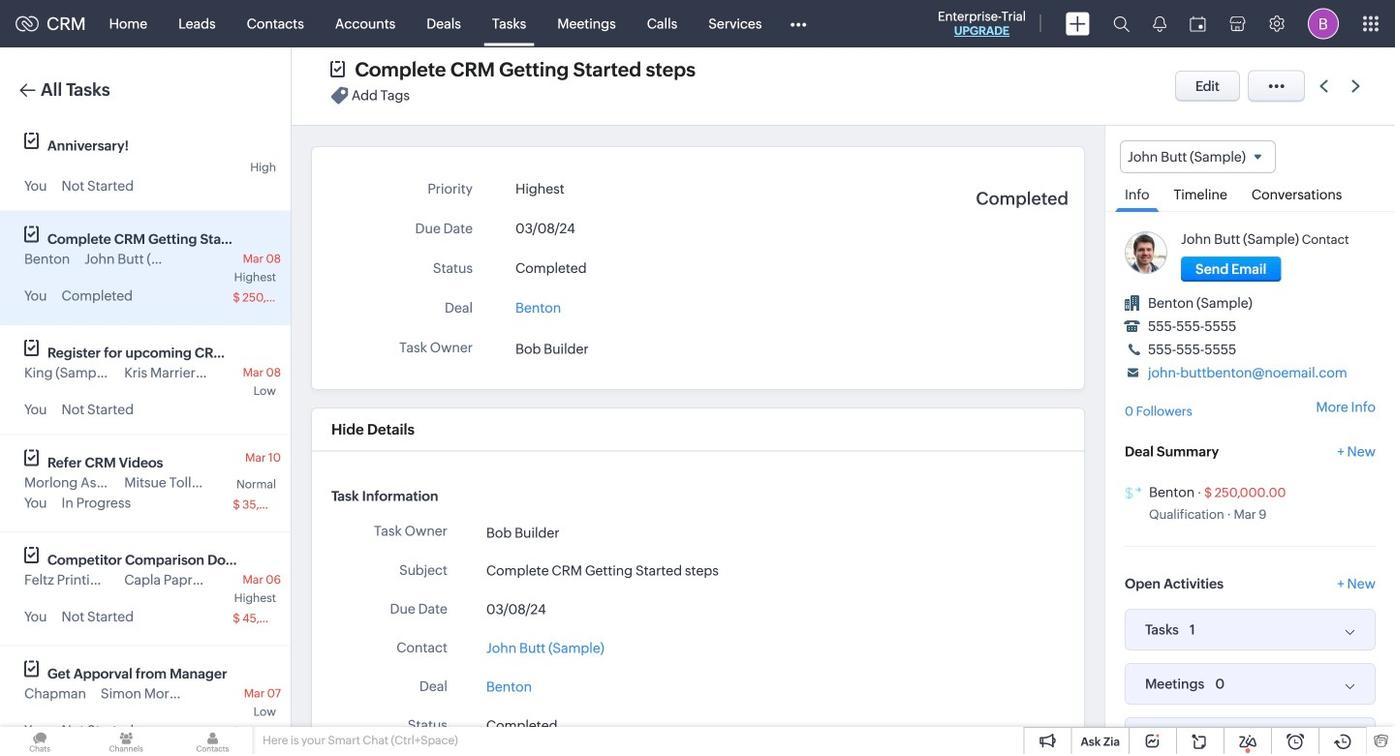 Task type: vqa. For each thing, say whether or not it's contained in the screenshot.
Previous Record icon
yes



Task type: describe. For each thing, give the bounding box(es) containing it.
profile image
[[1308, 8, 1339, 39]]

search element
[[1102, 0, 1141, 47]]

search image
[[1113, 16, 1130, 32]]

calendar image
[[1190, 16, 1206, 31]]

logo image
[[16, 16, 39, 31]]

contacts image
[[173, 728, 252, 755]]

next record image
[[1352, 80, 1364, 93]]

channels image
[[86, 728, 166, 755]]

create menu element
[[1054, 0, 1102, 47]]

signals element
[[1141, 0, 1178, 47]]



Task type: locate. For each thing, give the bounding box(es) containing it.
Other Modules field
[[777, 8, 819, 39]]

chats image
[[0, 728, 80, 755]]

create menu image
[[1066, 12, 1090, 35]]

previous record image
[[1320, 80, 1328, 93]]

None button
[[1181, 257, 1281, 282]]

None field
[[1120, 140, 1276, 174]]

profile element
[[1296, 0, 1351, 47]]

signals image
[[1153, 16, 1166, 32]]



